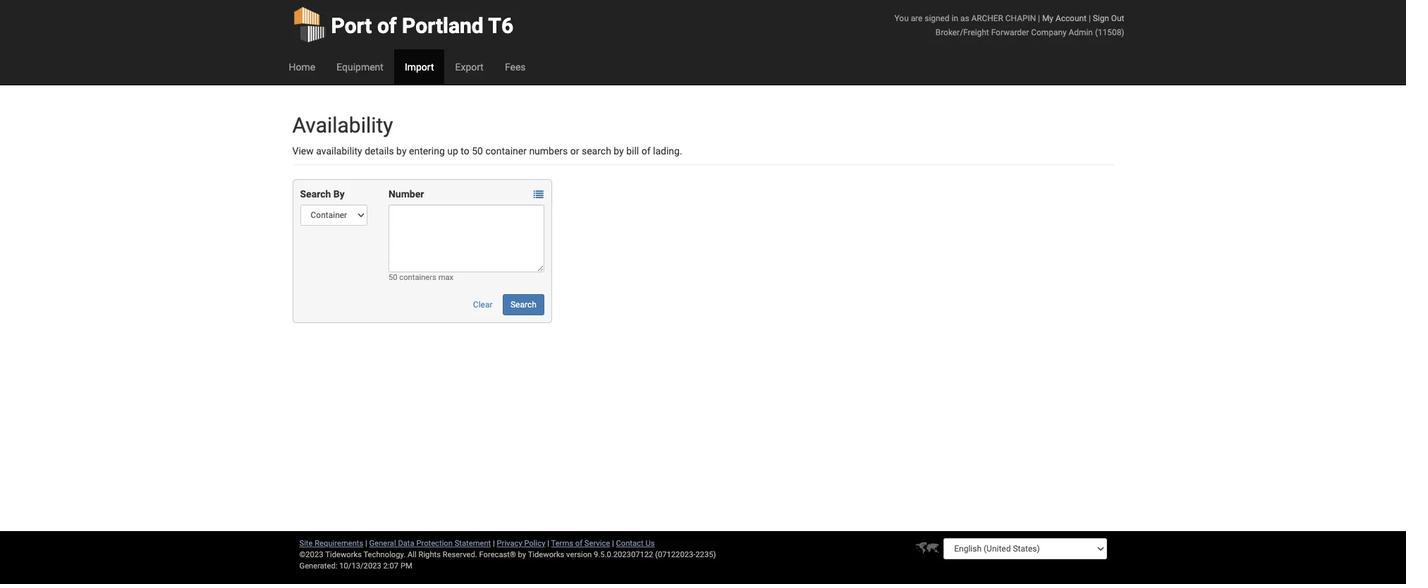 Task type: locate. For each thing, give the bounding box(es) containing it.
details
[[365, 145, 394, 157]]

(07122023-
[[655, 550, 696, 559]]

1 horizontal spatial of
[[576, 539, 583, 548]]

0 vertical spatial 50
[[472, 145, 483, 157]]

2 vertical spatial of
[[576, 539, 583, 548]]

by right details
[[397, 145, 407, 157]]

export
[[455, 61, 484, 73]]

©2023 tideworks
[[299, 550, 362, 559]]

my
[[1043, 13, 1054, 23]]

service
[[585, 539, 610, 548]]

search
[[300, 188, 331, 200], [511, 300, 537, 310]]

site
[[299, 539, 313, 548]]

data
[[398, 539, 415, 548]]

you
[[895, 13, 909, 23]]

1 vertical spatial of
[[642, 145, 651, 157]]

contact us link
[[616, 539, 655, 548]]

statement
[[455, 539, 491, 548]]

availability
[[292, 113, 393, 138]]

broker/freight
[[936, 28, 990, 37]]

or
[[571, 145, 580, 157]]

by down privacy policy link
[[518, 550, 526, 559]]

0 horizontal spatial 50
[[389, 273, 398, 282]]

2:07
[[383, 562, 399, 571]]

0 horizontal spatial by
[[397, 145, 407, 157]]

site requirements link
[[299, 539, 364, 548]]

home
[[289, 61, 315, 73]]

view availability details by entering up to 50 container numbers or search by bill of lading.
[[292, 145, 683, 157]]

by
[[397, 145, 407, 157], [614, 145, 624, 157], [518, 550, 526, 559]]

port
[[331, 13, 372, 38]]

| up 'forecast®'
[[493, 539, 495, 548]]

up
[[447, 145, 458, 157]]

availability
[[316, 145, 362, 157]]

by left bill
[[614, 145, 624, 157]]

of right port
[[377, 13, 397, 38]]

company
[[1032, 28, 1067, 37]]

to
[[461, 145, 470, 157]]

1 vertical spatial 50
[[389, 273, 398, 282]]

2 horizontal spatial by
[[614, 145, 624, 157]]

search right "clear"
[[511, 300, 537, 310]]

container
[[486, 145, 527, 157]]

equipment
[[337, 61, 384, 73]]

export button
[[445, 49, 494, 85]]

1 vertical spatial search
[[511, 300, 537, 310]]

1 horizontal spatial by
[[518, 550, 526, 559]]

policy
[[525, 539, 546, 548]]

admin
[[1069, 28, 1093, 37]]

clear
[[473, 300, 493, 310]]

signed
[[925, 13, 950, 23]]

search for search
[[511, 300, 537, 310]]

search left by at the top left of page
[[300, 188, 331, 200]]

fees
[[505, 61, 526, 73]]

chapin
[[1006, 13, 1036, 23]]

of right bill
[[642, 145, 651, 157]]

|
[[1039, 13, 1041, 23], [1089, 13, 1091, 23], [366, 539, 367, 548], [493, 539, 495, 548], [548, 539, 550, 548], [612, 539, 614, 548]]

are
[[911, 13, 923, 23]]

50 left the containers
[[389, 273, 398, 282]]

1 horizontal spatial search
[[511, 300, 537, 310]]

0 vertical spatial search
[[300, 188, 331, 200]]

0 horizontal spatial of
[[377, 13, 397, 38]]

you are signed in as archer chapin | my account | sign out broker/freight forwarder company admin (11508)
[[895, 13, 1125, 37]]

sign
[[1093, 13, 1110, 23]]

import
[[405, 61, 434, 73]]

search by
[[300, 188, 345, 200]]

of up 'version'
[[576, 539, 583, 548]]

show list image
[[534, 190, 544, 200]]

us
[[646, 539, 655, 548]]

2 horizontal spatial of
[[642, 145, 651, 157]]

0 horizontal spatial search
[[300, 188, 331, 200]]

forecast®
[[479, 550, 516, 559]]

1 horizontal spatial 50
[[472, 145, 483, 157]]

50 right to
[[472, 145, 483, 157]]

by inside site requirements | general data protection statement | privacy policy | terms of service | contact us ©2023 tideworks technology. all rights reserved. forecast® by tideworks version 9.5.0.202307122 (07122023-2235) generated: 10/13/2023 2:07 pm
[[518, 550, 526, 559]]

0 vertical spatial of
[[377, 13, 397, 38]]

| left general
[[366, 539, 367, 548]]

of
[[377, 13, 397, 38], [642, 145, 651, 157], [576, 539, 583, 548]]

t6
[[488, 13, 514, 38]]

50
[[472, 145, 483, 157], [389, 273, 398, 282]]

search inside button
[[511, 300, 537, 310]]

(11508)
[[1096, 28, 1125, 37]]

generated:
[[299, 562, 338, 571]]

forwarder
[[992, 28, 1030, 37]]

max
[[439, 273, 454, 282]]



Task type: vqa. For each thing, say whether or not it's contained in the screenshot.
Forecast® by Tideworks version 9.5.0.202307122 (07122023- 2235) Generated: 10/13/2023 1:28 PM at the bottom of the page
no



Task type: describe. For each thing, give the bounding box(es) containing it.
search for search by
[[300, 188, 331, 200]]

bill
[[627, 145, 639, 157]]

privacy policy link
[[497, 539, 546, 548]]

entering
[[409, 145, 445, 157]]

clear button
[[466, 294, 501, 315]]

| left the my
[[1039, 13, 1041, 23]]

home button
[[278, 49, 326, 85]]

number
[[389, 188, 424, 200]]

technology.
[[364, 550, 406, 559]]

Number text field
[[389, 205, 545, 272]]

all
[[408, 550, 417, 559]]

as
[[961, 13, 970, 23]]

in
[[952, 13, 959, 23]]

account
[[1056, 13, 1087, 23]]

import button
[[394, 49, 445, 85]]

portland
[[402, 13, 484, 38]]

out
[[1112, 13, 1125, 23]]

fees button
[[494, 49, 537, 85]]

sign out link
[[1093, 13, 1125, 23]]

search button
[[503, 294, 545, 315]]

tideworks
[[528, 550, 565, 559]]

numbers
[[529, 145, 568, 157]]

search
[[582, 145, 612, 157]]

by
[[334, 188, 345, 200]]

my account link
[[1043, 13, 1087, 23]]

general
[[369, 539, 396, 548]]

requirements
[[315, 539, 364, 548]]

protection
[[417, 539, 453, 548]]

site requirements | general data protection statement | privacy policy | terms of service | contact us ©2023 tideworks technology. all rights reserved. forecast® by tideworks version 9.5.0.202307122 (07122023-2235) generated: 10/13/2023 2:07 pm
[[299, 539, 716, 571]]

2235)
[[696, 550, 716, 559]]

containers
[[400, 273, 437, 282]]

| up tideworks
[[548, 539, 550, 548]]

terms
[[551, 539, 574, 548]]

lading.
[[653, 145, 683, 157]]

| up 9.5.0.202307122
[[612, 539, 614, 548]]

equipment button
[[326, 49, 394, 85]]

rights
[[419, 550, 441, 559]]

reserved.
[[443, 550, 477, 559]]

10/13/2023
[[340, 562, 382, 571]]

archer
[[972, 13, 1004, 23]]

| left sign
[[1089, 13, 1091, 23]]

pm
[[401, 562, 413, 571]]

terms of service link
[[551, 539, 610, 548]]

port of portland t6
[[331, 13, 514, 38]]

of inside site requirements | general data protection statement | privacy policy | terms of service | contact us ©2023 tideworks technology. all rights reserved. forecast® by tideworks version 9.5.0.202307122 (07122023-2235) generated: 10/13/2023 2:07 pm
[[576, 539, 583, 548]]

version
[[567, 550, 592, 559]]

50 containers max
[[389, 273, 454, 282]]

9.5.0.202307122
[[594, 550, 654, 559]]

privacy
[[497, 539, 523, 548]]

contact
[[616, 539, 644, 548]]

view
[[292, 145, 314, 157]]

general data protection statement link
[[369, 539, 491, 548]]

port of portland t6 link
[[292, 0, 514, 49]]



